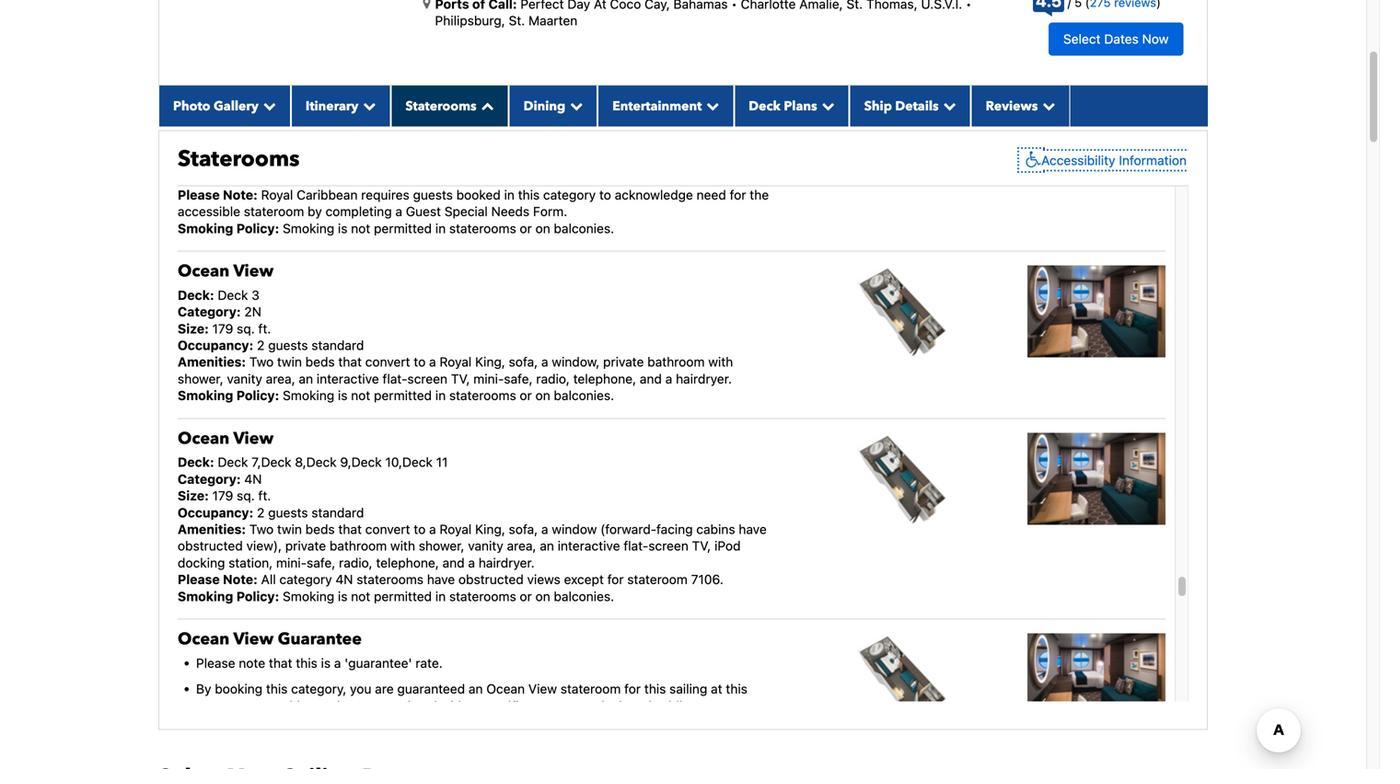 Task type: locate. For each thing, give the bounding box(es) containing it.
screen up 11
[[408, 372, 448, 387]]

docking down sofa
[[503, 87, 551, 102]]

0 vertical spatial category
[[543, 187, 596, 203]]

guests inside category: 2n size: 179 sq. ft. occupancy: 2 guests standard amenities:
[[268, 338, 308, 353]]

flat-
[[383, 87, 408, 102], [383, 372, 408, 387], [624, 539, 649, 554]]

king, inside two twin beds that convert to a royal king, sofa bed, a window, private bathroom with shower, vanity area, an interactive flat-screen tv, ipod docking station, mini-safe, radio, telephone, and a hairdryer. 3194 and 3594. (264 sq. ft.) open bed frames, wider entry door, turning spaces, sitting area with lowered vanity, closet rods and private bathroom with a wider door, roll-in shower, grab bars, fold-down shower bench, hand-held shower head, raised toilet, and a lowered sink. please note:
[[475, 70, 505, 85]]

1 horizontal spatial lowered
[[626, 171, 673, 186]]

area, inside 'two twin beds that convert to a royal king, sofa, a window (forward-facing cabins have obstructed view), private bathroom with shower, vanity area, an interactive flat-screen tv, ipod docking station, mini-safe, radio, telephone, and a hairdryer. please note: all category 4n staterooms have obstructed views except for stateroom 7106. smoking policy: smoking is not permitted in staterooms or on balconies.'
[[507, 539, 536, 554]]

occupancy: up "view),"
[[178, 505, 254, 521]]

2 balconies. from the top
[[554, 388, 614, 403]]

size: for category: 4n size: 179 sq. ft. occupancy: 2 guests standard amenities:
[[178, 489, 209, 504]]

an up vanity,
[[299, 87, 313, 102]]

2
[[257, 338, 265, 353], [257, 505, 265, 521]]

deck: left 3
[[178, 288, 214, 303]]

0 vertical spatial sofa,
[[509, 355, 538, 370]]

0 vertical spatial safe,
[[632, 87, 661, 102]]

3 permitted from the top
[[374, 589, 432, 604]]

station, inside 'two twin beds that convert to a royal king, sofa, a window (forward-facing cabins have obstructed view), private bathroom with shower, vanity area, an interactive flat-screen tv, ipod docking station, mini-safe, radio, telephone, and a hairdryer. please note: all category 4n staterooms have obstructed views except for stateroom 7106. smoking policy: smoking is not permitted in staterooms or on balconies.'
[[229, 556, 273, 571]]

twin inside two twin beds that convert to a royal king, sofa, a window, private bathroom with shower, vanity area, an interactive flat-screen tv, mini-safe, radio, telephone, and a hairdryer. smoking policy: smoking is not permitted in staterooms or on balconies.
[[277, 355, 302, 370]]

2 horizontal spatial hairdryer.
[[676, 372, 732, 387]]

staterooms
[[406, 97, 477, 115], [178, 144, 300, 174]]

docking inside two twin beds that convert to a royal king, sofa bed, a window, private bathroom with shower, vanity area, an interactive flat-screen tv, ipod docking station, mini-safe, radio, telephone, and a hairdryer. 3194 and 3594. (264 sq. ft.) open bed frames, wider entry door, turning spaces, sitting area with lowered vanity, closet rods and private bathroom with a wider door, roll-in shower, grab bars, fold-down shower bench, hand-held shower head, raised toilet, and a lowered sink. please note:
[[503, 87, 551, 102]]

smoking up ocean view guarantee
[[178, 589, 233, 604]]

1 horizontal spatial for
[[625, 682, 641, 697]]

staterooms inside two twin beds that convert to a royal king, sofa, a window, private bathroom with shower, vanity area, an interactive flat-screen tv, mini-safe, radio, telephone, and a hairdryer. smoking policy: smoking is not permitted in staterooms or on balconies.
[[449, 388, 516, 403]]

itinerary
[[306, 97, 359, 115]]

3 beds from the top
[[306, 522, 335, 537]]

radio, inside 'two twin beds that convert to a royal king, sofa, a window (forward-facing cabins have obstructed view), private bathroom with shower, vanity area, an interactive flat-screen tv, ipod docking station, mini-safe, radio, telephone, and a hairdryer. please note: all category 4n staterooms have obstructed views except for stateroom 7106. smoking policy: smoking is not permitted in staterooms or on balconies.'
[[339, 556, 373, 571]]

lowered down roll-
[[626, 171, 673, 186]]

1 horizontal spatial have
[[739, 522, 767, 537]]

1 horizontal spatial wider
[[566, 154, 599, 169]]

2 horizontal spatial for
[[730, 187, 746, 203]]

guests up guest
[[413, 187, 453, 203]]

0 vertical spatial 2
[[257, 338, 265, 353]]

open
[[396, 137, 428, 152]]

permitted up 10,deck on the left
[[374, 388, 432, 403]]

chevron down image inside itinerary dropdown button
[[359, 99, 376, 112]]

2 horizontal spatial radio,
[[665, 87, 698, 102]]

1 vertical spatial on
[[536, 388, 550, 403]]

0 vertical spatial screen
[[408, 87, 448, 102]]

stateroom inside by booking this category, you are guaranteed an ocean view stateroom for this sailing at this rate. however, this rate is not associated with a specific stateroom, deck, or bedding configuration.
[[561, 682, 621, 697]]

0 horizontal spatial ipod
[[474, 87, 500, 102]]

or inside two twin beds that convert to a royal king, sofa, a window, private bathroom with shower, vanity area, an interactive flat-screen tv, mini-safe, radio, telephone, and a hairdryer. smoking policy: smoking is not permitted in staterooms or on balconies.
[[520, 388, 532, 403]]

staterooms main content
[[149, 0, 1218, 770]]

note: down fold-
[[223, 187, 258, 203]]

shower, inside 'two twin beds that convert to a royal king, sofa, a window (forward-facing cabins have obstructed view), private bathroom with shower, vanity area, an interactive flat-screen tv, ipod docking station, mini-safe, radio, telephone, and a hairdryer. please note: all category 4n staterooms have obstructed views except for stateroom 7106. smoking policy: smoking is not permitted in staterooms or on balconies.'
[[419, 539, 465, 554]]

0 vertical spatial note:
[[223, 187, 258, 203]]

sofa, inside two twin beds that convert to a royal king, sofa, a window, private bathroom with shower, vanity area, an interactive flat-screen tv, mini-safe, radio, telephone, and a hairdryer. smoking policy: smoking is not permitted in staterooms or on balconies.
[[509, 355, 538, 370]]

select
[[1064, 31, 1101, 46]]

2 amenities: from the top
[[178, 522, 246, 537]]

king,
[[475, 70, 505, 85], [475, 355, 505, 370], [475, 522, 505, 537]]

1 vertical spatial tv,
[[451, 372, 470, 387]]

area, right gallery in the left top of the page
[[266, 87, 295, 102]]

royal
[[440, 70, 472, 85], [261, 187, 293, 203], [440, 355, 472, 370], [440, 522, 472, 537]]

safe,
[[632, 87, 661, 102], [504, 372, 533, 387], [307, 556, 336, 571]]

smoking down the accessible
[[178, 221, 233, 236]]

to inside two twin beds that convert to a royal king, sofa, a window, private bathroom with shower, vanity area, an interactive flat-screen tv, mini-safe, radio, telephone, and a hairdryer. smoking policy: smoking is not permitted in staterooms or on balconies.
[[414, 355, 426, 370]]

beds inside 'two twin beds that convert to a royal king, sofa, a window (forward-facing cabins have obstructed view), private bathroom with shower, vanity area, an interactive flat-screen tv, ipod docking station, mini-safe, radio, telephone, and a hairdryer. please note: all category 4n staterooms have obstructed views except for stateroom 7106. smoking policy: smoking is not permitted in staterooms or on balconies.'
[[306, 522, 335, 537]]

category right all
[[279, 572, 332, 588]]

map marker image
[[423, 0, 431, 10]]

lowered
[[235, 154, 282, 169], [626, 171, 673, 186]]

1 convert from the top
[[365, 70, 410, 85]]

deck for ocean view deck: deck 3
[[218, 288, 248, 303]]

chevron down image inside entertainment dropdown button
[[702, 99, 720, 112]]

that inside 'two twin beds that convert to a royal king, sofa, a window (forward-facing cabins have obstructed view), private bathroom with shower, vanity area, an interactive flat-screen tv, ipod docking station, mini-safe, radio, telephone, and a hairdryer. please note: all category 4n staterooms have obstructed views except for stateroom 7106. smoking policy: smoking is not permitted in staterooms or on balconies.'
[[338, 522, 362, 537]]

'guarantee'
[[345, 656, 412, 671]]

0 vertical spatial king,
[[475, 70, 505, 85]]

1 size: from the top
[[178, 321, 209, 336]]

3 twin from the top
[[277, 522, 302, 537]]

not inside royal caribbean requires guests booked in this category to acknowledge need for the accessible stateroom by completing a guest special needs form. smoking policy: smoking is not permitted in staterooms or on balconies.
[[351, 221, 371, 236]]

0 horizontal spatial staterooms
[[178, 144, 300, 174]]

1 beds from the top
[[306, 70, 335, 85]]

twin inside 'two twin beds that convert to a royal king, sofa, a window (forward-facing cabins have obstructed view), private bathroom with shower, vanity area, an interactive flat-screen tv, ipod docking station, mini-safe, radio, telephone, and a hairdryer. please note: all category 4n staterooms have obstructed views except for stateroom 7106. smoking policy: smoking is not permitted in staterooms or on balconies.'
[[277, 522, 302, 537]]

1 note: from the top
[[223, 187, 258, 203]]

ocean inside "ocean view deck: deck 7,deck 8,deck 9,deck 10,deck 11"
[[178, 428, 230, 450]]

rate
[[310, 699, 334, 714]]

chevron down image for itinerary
[[359, 99, 376, 112]]

2 category: from the top
[[178, 472, 241, 487]]

1 horizontal spatial safe,
[[504, 372, 533, 387]]

deck plans
[[749, 97, 818, 115]]

shower, up sink.
[[675, 154, 720, 169]]

0 vertical spatial convert
[[365, 70, 410, 85]]

2 inside category: 4n size: 179 sq. ft. occupancy: 2 guests standard amenities:
[[257, 505, 265, 521]]

not up 9,deck
[[351, 388, 371, 403]]

staterooms up 3194
[[406, 97, 477, 115]]

station, down "view),"
[[229, 556, 273, 571]]

roll-
[[636, 154, 661, 169]]

deck
[[749, 97, 781, 115], [218, 288, 248, 303], [218, 455, 248, 470]]

3 chevron down image from the left
[[566, 99, 583, 112]]

an down category: 2n size: 179 sq. ft. occupancy: 2 guests standard amenities:
[[299, 372, 313, 387]]

3 balconies. from the top
[[554, 589, 614, 604]]

0 vertical spatial balconies.
[[554, 221, 614, 236]]

king, for tv,
[[475, 70, 505, 85]]

a
[[429, 70, 436, 85], [568, 70, 575, 85], [203, 104, 210, 119], [556, 154, 563, 169], [616, 171, 623, 186], [396, 204, 402, 219], [429, 355, 436, 370], [542, 355, 548, 370], [666, 372, 673, 387], [429, 522, 436, 537], [542, 522, 548, 537], [468, 556, 475, 571], [334, 656, 341, 671], [469, 699, 476, 714]]

2 twin from the top
[[277, 355, 302, 370]]

for right 'except'
[[608, 572, 624, 588]]

is down completing
[[338, 221, 348, 236]]

by
[[196, 682, 211, 697]]

1 king, from the top
[[475, 70, 505, 85]]

2 vertical spatial hairdryer.
[[479, 556, 535, 571]]

stateroom down down
[[244, 204, 304, 219]]

2 vertical spatial twin
[[277, 522, 302, 537]]

view up 3
[[233, 260, 274, 283]]

0 vertical spatial station,
[[554, 87, 598, 102]]

deck left 3
[[218, 288, 248, 303]]

please down bars,
[[178, 187, 220, 203]]

chevron down image inside reviews dropdown button
[[1038, 99, 1056, 112]]

2 chevron down image from the left
[[359, 99, 376, 112]]

chevron down image for deck plans
[[818, 99, 835, 112]]

twin for an
[[277, 355, 302, 370]]

chevron down image for reviews
[[1038, 99, 1056, 112]]

1 vertical spatial mini-
[[474, 372, 504, 387]]

interactive inside 'two twin beds that convert to a royal king, sofa, a window (forward-facing cabins have obstructed view), private bathroom with shower, vanity area, an interactive flat-screen tv, ipod docking station, mini-safe, radio, telephone, and a hairdryer. please note: all category 4n staterooms have obstructed views except for stateroom 7106. smoking policy: smoking is not permitted in staterooms or on balconies.'
[[558, 539, 620, 554]]

philipsburg, st. maarten
[[435, 13, 578, 28]]

that
[[338, 70, 362, 85], [338, 355, 362, 370], [338, 522, 362, 537], [269, 656, 292, 671]]

tv, inside two twin beds that convert to a royal king, sofa, a window, private bathroom with shower, vanity area, an interactive flat-screen tv, mini-safe, radio, telephone, and a hairdryer. smoking policy: smoking is not permitted in staterooms or on balconies.
[[451, 372, 470, 387]]

however,
[[227, 699, 282, 714]]

frames,
[[458, 137, 503, 152]]

guests down the ocean view deck: deck 3
[[268, 338, 308, 353]]

guarantee
[[278, 629, 362, 651]]

2 permitted from the top
[[374, 388, 432, 403]]

flat- inside two twin beds that convert to a royal king, sofa, a window, private bathroom with shower, vanity area, an interactive flat-screen tv, mini-safe, radio, telephone, and a hairdryer. smoking policy: smoking is not permitted in staterooms or on balconies.
[[383, 372, 408, 387]]

not
[[351, 221, 371, 236], [351, 388, 371, 403], [351, 589, 371, 604], [350, 699, 370, 714]]

amenities: inside category: 4n size: 179 sq. ft. occupancy: 2 guests standard amenities:
[[178, 522, 246, 537]]

2 ft. from the top
[[258, 489, 271, 504]]

st.
[[509, 13, 525, 28]]

1 horizontal spatial category
[[543, 187, 596, 203]]

2 deck: from the top
[[178, 455, 214, 470]]

cabin image for deck 7,deck 8,deck 9,deck 10,deck 11 deck on wonder of the seas image
[[1028, 433, 1166, 525]]

private
[[630, 70, 670, 85], [422, 154, 463, 169], [603, 355, 644, 370], [285, 539, 326, 554]]

an inside 'two twin beds that convert to a royal king, sofa, a window (forward-facing cabins have obstructed view), private bathroom with shower, vanity area, an interactive flat-screen tv, ipod docking station, mini-safe, radio, telephone, and a hairdryer. please note: all category 4n staterooms have obstructed views except for stateroom 7106. smoking policy: smoking is not permitted in staterooms or on balconies.'
[[540, 539, 554, 554]]

shower, inside two twin beds that convert to a royal king, sofa, a window, private bathroom with shower, vanity area, an interactive flat-screen tv, mini-safe, radio, telephone, and a hairdryer. smoking policy: smoking is not permitted in staterooms or on balconies.
[[178, 372, 224, 387]]

configuration.
[[196, 716, 279, 731]]

1 standard from the top
[[312, 338, 364, 353]]

occupancy:
[[178, 338, 254, 353], [178, 505, 254, 521]]

3 convert from the top
[[365, 522, 410, 537]]

station,
[[554, 87, 598, 102], [229, 556, 273, 571]]

screen inside two twin beds that convert to a royal king, sofa, a window, private bathroom with shower, vanity area, an interactive flat-screen tv, mini-safe, radio, telephone, and a hairdryer. smoking policy: smoking is not permitted in staterooms or on balconies.
[[408, 372, 448, 387]]

sq. inside category: 4n size: 179 sq. ft. occupancy: 2 guests standard amenities:
[[237, 489, 255, 504]]

telephone, inside 'two twin beds that convert to a royal king, sofa, a window (forward-facing cabins have obstructed view), private bathroom with shower, vanity area, an interactive flat-screen tv, ipod docking station, mini-safe, radio, telephone, and a hairdryer. please note: all category 4n staterooms have obstructed views except for stateroom 7106. smoking policy: smoking is not permitted in staterooms or on balconies.'
[[376, 556, 439, 571]]

2 2 from the top
[[257, 505, 265, 521]]

1 vertical spatial safe,
[[504, 372, 533, 387]]

door,
[[577, 137, 607, 152], [603, 154, 633, 169]]

1 horizontal spatial docking
[[503, 87, 551, 102]]

two up "view),"
[[249, 522, 274, 537]]

3594.
[[466, 120, 501, 136]]

balconies. inside two twin beds that convert to a royal king, sofa, a window, private bathroom with shower, vanity area, an interactive flat-screen tv, mini-safe, radio, telephone, and a hairdryer. smoking policy: smoking is not permitted in staterooms or on balconies.
[[554, 388, 614, 403]]

beds for bathroom
[[306, 522, 335, 537]]

interactive down window
[[558, 539, 620, 554]]

chevron down image left itinerary
[[259, 99, 276, 112]]

to inside royal caribbean requires guests booked in this category to acknowledge need for the accessible stateroom by completing a guest special needs form. smoking policy: smoking is not permitted in staterooms or on balconies.
[[599, 187, 611, 203]]

screen inside 'two twin beds that convert to a royal king, sofa, a window (forward-facing cabins have obstructed view), private bathroom with shower, vanity area, an interactive flat-screen tv, ipod docking station, mini-safe, radio, telephone, and a hairdryer. please note: all category 4n staterooms have obstructed views except for stateroom 7106. smoking policy: smoking is not permitted in staterooms or on balconies.'
[[649, 539, 689, 554]]

1 179 from the top
[[212, 321, 233, 336]]

or inside royal caribbean requires guests booked in this category to acknowledge need for the accessible stateroom by completing a guest special needs form. smoking policy: smoking is not permitted in staterooms or on balconies.
[[520, 221, 532, 236]]

telephone,
[[702, 87, 765, 102], [573, 372, 636, 387], [376, 556, 439, 571]]

sq. for category: 2n size: 179 sq. ft. occupancy: 2 guests standard amenities:
[[237, 321, 255, 336]]

2 vertical spatial area,
[[507, 539, 536, 554]]

sailing
[[670, 682, 708, 697]]

1 shower from the left
[[275, 171, 318, 186]]

occupancy: inside category: 4n size: 179 sq. ft. occupancy: 2 guests standard amenities:
[[178, 505, 254, 521]]

screen down the facing at bottom
[[649, 539, 689, 554]]

bed,
[[538, 70, 564, 85]]

permitted inside 'two twin beds that convert to a royal king, sofa, a window (forward-facing cabins have obstructed view), private bathroom with shower, vanity area, an interactive flat-screen tv, ipod docking station, mini-safe, radio, telephone, and a hairdryer. please note: all category 4n staterooms have obstructed views except for stateroom 7106. smoking policy: smoking is not permitted in staterooms or on balconies.'
[[374, 589, 432, 604]]

chevron up image
[[477, 99, 494, 112]]

2 vertical spatial permitted
[[374, 589, 432, 604]]

1 ft. from the top
[[258, 321, 271, 336]]

2 down 2n
[[257, 338, 265, 353]]

twin up "ocean view deck: deck 7,deck 8,deck 9,deck 10,deck 11"
[[277, 355, 302, 370]]

1 vertical spatial stateroom
[[628, 572, 688, 588]]

0 vertical spatial category:
[[178, 305, 241, 320]]

in inside two twin beds that convert to a royal king, sofa, a window, private bathroom with shower, vanity area, an interactive flat-screen tv, mini-safe, radio, telephone, and a hairdryer. smoking policy: smoking is not permitted in staterooms or on balconies.
[[435, 388, 446, 403]]

2 vertical spatial radio,
[[339, 556, 373, 571]]

convert for flat-
[[365, 355, 410, 370]]

2 policy: from the top
[[237, 388, 279, 403]]

king, for area,
[[475, 522, 505, 537]]

1 vertical spatial deck:
[[178, 455, 214, 470]]

ocean for ocean view deck: deck 3
[[178, 260, 230, 283]]

interactive inside two twin beds that convert to a royal king, sofa bed, a window, private bathroom with shower, vanity area, an interactive flat-screen tv, ipod docking station, mini-safe, radio, telephone, and a hairdryer. 3194 and 3594. (264 sq. ft.) open bed frames, wider entry door, turning spaces, sitting area with lowered vanity, closet rods and private bathroom with a wider door, roll-in shower, grab bars, fold-down shower bench, hand-held shower head, raised toilet, and a lowered sink. please note:
[[317, 87, 379, 102]]

0 vertical spatial ipod
[[474, 87, 500, 102]]

deck left 7,deck
[[218, 455, 248, 470]]

0 vertical spatial for
[[730, 187, 746, 203]]

deck: for ocean view deck: deck 7,deck 8,deck 9,deck 10,deck 11
[[178, 455, 214, 470]]

hairdryer. inside two twin beds that convert to a royal king, sofa, a window, private bathroom with shower, vanity area, an interactive flat-screen tv, mini-safe, radio, telephone, and a hairdryer. smoking policy: smoking is not permitted in staterooms or on balconies.
[[676, 372, 732, 387]]

ft. down 2n
[[258, 321, 271, 336]]

policy: down down
[[237, 221, 279, 236]]

2 size: from the top
[[178, 489, 209, 504]]

convert inside two twin beds that convert to a royal king, sofa, a window, private bathroom with shower, vanity area, an interactive flat-screen tv, mini-safe, radio, telephone, and a hairdryer. smoking policy: smoking is not permitted in staterooms or on balconies.
[[365, 355, 410, 370]]

1 sofa, from the top
[[509, 355, 538, 370]]

door, down turning
[[603, 154, 633, 169]]

sq. down 2n
[[237, 321, 255, 336]]

rate. down by
[[196, 699, 223, 714]]

deck inside the ocean view deck: deck 3
[[218, 288, 248, 303]]

0 horizontal spatial hairdryer.
[[214, 104, 270, 119]]

view up stateroom,
[[529, 682, 557, 697]]

screen inside two twin beds that convert to a royal king, sofa bed, a window, private bathroom with shower, vanity area, an interactive flat-screen tv, ipod docking station, mini-safe, radio, telephone, and a hairdryer. 3194 and 3594. (264 sq. ft.) open bed frames, wider entry door, turning spaces, sitting area with lowered vanity, closet rods and private bathroom with a wider door, roll-in shower, grab bars, fold-down shower bench, hand-held shower head, raised toilet, and a lowered sink. please note:
[[408, 87, 448, 102]]

staterooms inside dropdown button
[[406, 97, 477, 115]]

ocean
[[178, 260, 230, 283], [178, 428, 230, 450], [178, 629, 230, 651], [487, 682, 525, 697]]

royal for with
[[440, 522, 472, 537]]

sq. for category: 4n size: 179 sq. ft. occupancy: 2 guests standard amenities:
[[237, 489, 255, 504]]

beds up itinerary
[[306, 70, 335, 85]]

0 vertical spatial sq.
[[536, 120, 554, 136]]

0 vertical spatial telephone,
[[702, 87, 765, 102]]

sq. inside category: 2n size: 179 sq. ft. occupancy: 2 guests standard amenities:
[[237, 321, 255, 336]]

sofa, for an
[[509, 522, 538, 537]]

1 vertical spatial balconies.
[[554, 388, 614, 403]]

1 vertical spatial 179
[[212, 489, 233, 504]]

mini- inside 'two twin beds that convert to a royal king, sofa, a window (forward-facing cabins have obstructed view), private bathroom with shower, vanity area, an interactive flat-screen tv, ipod docking station, mini-safe, radio, telephone, and a hairdryer. please note: all category 4n staterooms have obstructed views except for stateroom 7106. smoking policy: smoking is not permitted in staterooms or on balconies.'
[[276, 556, 307, 571]]

at
[[711, 682, 723, 697]]

an up specific
[[469, 682, 483, 697]]

two inside two twin beds that convert to a royal king, sofa, a window, private bathroom with shower, vanity area, an interactive flat-screen tv, mini-safe, radio, telephone, and a hairdryer. smoking policy: smoking is not permitted in staterooms or on balconies.
[[249, 355, 274, 370]]

docking down category: 4n size: 179 sq. ft. occupancy: 2 guests standard amenities:
[[178, 556, 225, 571]]

safe, inside two twin beds that convert to a royal king, sofa, a window, private bathroom with shower, vanity area, an interactive flat-screen tv, mini-safe, radio, telephone, and a hairdryer. smoking policy: smoking is not permitted in staterooms or on balconies.
[[504, 372, 533, 387]]

ipod down cabins
[[715, 539, 741, 554]]

1 vertical spatial beds
[[306, 355, 335, 370]]

1 balconies. from the top
[[554, 221, 614, 236]]

occupancy: down 2n
[[178, 338, 254, 353]]

0 horizontal spatial docking
[[178, 556, 225, 571]]

ft. down 7,deck
[[258, 489, 271, 504]]

wheelchair image
[[1021, 151, 1042, 169]]

0 vertical spatial policy:
[[237, 221, 279, 236]]

shower
[[275, 171, 318, 186], [430, 171, 473, 186]]

1 horizontal spatial mini-
[[474, 372, 504, 387]]

king, inside two twin beds that convert to a royal king, sofa, a window, private bathroom with shower, vanity area, an interactive flat-screen tv, mini-safe, radio, telephone, and a hairdryer. smoking policy: smoking is not permitted in staterooms or on balconies.
[[475, 355, 505, 370]]

king, inside 'two twin beds that convert to a royal king, sofa, a window (forward-facing cabins have obstructed view), private bathroom with shower, vanity area, an interactive flat-screen tv, ipod docking station, mini-safe, radio, telephone, and a hairdryer. please note: all category 4n staterooms have obstructed views except for stateroom 7106. smoking policy: smoking is not permitted in staterooms or on balconies.'
[[475, 522, 505, 537]]

category: 2n size: 179 sq. ft. occupancy: 2 guests standard amenities:
[[178, 305, 364, 370]]

2 king, from the top
[[475, 355, 505, 370]]

deck left the plans
[[749, 97, 781, 115]]

completing
[[326, 204, 392, 219]]

accessibility information
[[1042, 153, 1187, 168]]

1 vertical spatial amenities:
[[178, 522, 246, 537]]

sofa, for safe,
[[509, 355, 538, 370]]

1 vertical spatial permitted
[[374, 388, 432, 403]]

2 vertical spatial flat-
[[624, 539, 649, 554]]

2 occupancy: from the top
[[178, 505, 254, 521]]

area, up views
[[507, 539, 536, 554]]

2 standard from the top
[[312, 505, 364, 521]]

a inside by booking this category, you are guaranteed an ocean view stateroom for this sailing at this rate. however, this rate is not associated with a specific stateroom, deck, or bedding configuration.
[[469, 699, 476, 714]]

2 up "view),"
[[257, 505, 265, 521]]

occupancy: for 2n
[[178, 338, 254, 353]]

1 deck: from the top
[[178, 288, 214, 303]]

is up guarantee
[[338, 589, 348, 604]]

obstructed left "view),"
[[178, 539, 243, 554]]

2 two from the top
[[249, 355, 274, 370]]

beds for interactive
[[306, 355, 335, 370]]

ship details
[[864, 97, 939, 115]]

that inside two twin beds that convert to a royal king, sofa bed, a window, private bathroom with shower, vanity area, an interactive flat-screen tv, ipod docking station, mini-safe, radio, telephone, and a hairdryer. 3194 and 3594. (264 sq. ft.) open bed frames, wider entry door, turning spaces, sitting area with lowered vanity, closet rods and private bathroom with a wider door, roll-in shower, grab bars, fold-down shower bench, hand-held shower head, raised toilet, and a lowered sink. please note:
[[338, 70, 362, 85]]

staterooms down gallery in the left top of the page
[[178, 144, 300, 174]]

3 on from the top
[[536, 589, 550, 604]]

policy: inside 'two twin beds that convert to a royal king, sofa, a window (forward-facing cabins have obstructed view), private bathroom with shower, vanity area, an interactive flat-screen tv, ipod docking station, mini-safe, radio, telephone, and a hairdryer. please note: all category 4n staterooms have obstructed views except for stateroom 7106. smoking policy: smoking is not permitted in staterooms or on balconies.'
[[237, 589, 279, 604]]

guaranteed
[[397, 682, 465, 697]]

for up "deck,"
[[625, 682, 641, 697]]

0 vertical spatial flat-
[[383, 87, 408, 102]]

stateroom left "7106."
[[628, 572, 688, 588]]

guest
[[406, 204, 441, 219]]

the
[[750, 187, 769, 203]]

1 vertical spatial vanity
[[227, 372, 262, 387]]

0 horizontal spatial safe,
[[307, 556, 336, 571]]

tv,
[[451, 87, 470, 102], [451, 372, 470, 387], [692, 539, 711, 554]]

staterooms
[[449, 221, 516, 236], [449, 388, 516, 403], [357, 572, 424, 588], [449, 589, 516, 604]]

0 vertical spatial ft.
[[258, 321, 271, 336]]

is up "ocean view deck: deck 7,deck 8,deck 9,deck 10,deck 11"
[[338, 388, 348, 403]]

view inside "ocean view deck: deck 7,deck 8,deck 9,deck 10,deck 11"
[[233, 428, 274, 450]]

is inside by booking this category, you are guaranteed an ocean view stateroom for this sailing at this rate. however, this rate is not associated with a specific stateroom, deck, or bedding configuration.
[[337, 699, 347, 714]]

3 policy: from the top
[[237, 589, 279, 604]]

2 beds from the top
[[306, 355, 335, 370]]

door, right entry
[[577, 137, 607, 152]]

chevron down image up rods
[[359, 99, 376, 112]]

twin up "view),"
[[277, 522, 302, 537]]

amenities: for category: 4n size: 179 sq. ft. occupancy: 2 guests standard amenities:
[[178, 522, 246, 537]]

ft. for 2n
[[258, 321, 271, 336]]

dining button
[[509, 85, 598, 126]]

with inside by booking this category, you are guaranteed an ocean view stateroom for this sailing at this rate. however, this rate is not associated with a specific stateroom, deck, or bedding configuration.
[[441, 699, 466, 714]]

1 vertical spatial telephone,
[[573, 372, 636, 387]]

policy: down category: 2n size: 179 sq. ft. occupancy: 2 guests standard amenities:
[[237, 388, 279, 403]]

with
[[735, 70, 760, 85], [207, 154, 232, 169], [528, 154, 552, 169], [709, 355, 733, 370], [391, 539, 415, 554], [441, 699, 466, 714]]

2 179 from the top
[[212, 489, 233, 504]]

1 category: from the top
[[178, 305, 241, 320]]

on inside royal caribbean requires guests booked in this category to acknowledge need for the accessible stateroom by completing a guest special needs form. smoking policy: smoking is not permitted in staterooms or on balconies.
[[536, 221, 550, 236]]

2 vertical spatial sq.
[[237, 489, 255, 504]]

1 vertical spatial category:
[[178, 472, 241, 487]]

1 vertical spatial hairdryer.
[[676, 372, 732, 387]]

two up gallery in the left top of the page
[[249, 70, 274, 85]]

shower, up area
[[178, 87, 224, 102]]

sq.
[[536, 120, 554, 136], [237, 321, 255, 336], [237, 489, 255, 504]]

philipsburg,
[[435, 13, 505, 28]]

0 vertical spatial deck
[[749, 97, 781, 115]]

amenities: for category: 2n size: 179 sq. ft. occupancy: 2 guests standard amenities:
[[178, 355, 246, 370]]

2 vertical spatial deck
[[218, 455, 248, 470]]

1 twin from the top
[[277, 70, 302, 85]]

smoking
[[178, 221, 233, 236], [283, 221, 334, 236], [178, 388, 233, 403], [283, 388, 334, 403], [178, 589, 233, 604], [283, 589, 334, 604]]

area, down category: 2n size: 179 sq. ft. occupancy: 2 guests standard amenities:
[[266, 372, 295, 387]]

category: inside category: 2n size: 179 sq. ft. occupancy: 2 guests standard amenities:
[[178, 305, 241, 320]]

1 vertical spatial guests
[[268, 338, 308, 353]]

guests inside royal caribbean requires guests booked in this category to acknowledge need for the accessible stateroom by completing a guest special needs form. smoking policy: smoking is not permitted in staterooms or on balconies.
[[413, 187, 453, 203]]

ocean for ocean view deck: deck 7,deck 8,deck 9,deck 10,deck 11
[[178, 428, 230, 450]]

1 2 from the top
[[257, 338, 265, 353]]

screen up 3194
[[408, 87, 448, 102]]

for inside by booking this category, you are guaranteed an ocean view stateroom for this sailing at this rate. however, this rate is not associated with a specific stateroom, deck, or bedding configuration.
[[625, 682, 641, 697]]

beds up "ocean view deck: deck 7,deck 8,deck 9,deck 10,deck 11"
[[306, 355, 335, 370]]

or
[[520, 221, 532, 236], [520, 388, 532, 403], [520, 589, 532, 604], [633, 699, 645, 714]]

chevron down image up sitting
[[702, 99, 720, 112]]

179
[[212, 321, 233, 336], [212, 489, 233, 504]]

1 vertical spatial ipod
[[715, 539, 741, 554]]

0 vertical spatial deck:
[[178, 288, 214, 303]]

2 vertical spatial convert
[[365, 522, 410, 537]]

not down completing
[[351, 221, 371, 236]]

2 vertical spatial beds
[[306, 522, 335, 537]]

deck: left 7,deck
[[178, 455, 214, 470]]

1 two from the top
[[249, 70, 274, 85]]

window, inside two twin beds that convert to a royal king, sofa, a window, private bathroom with shower, vanity area, an interactive flat-screen tv, mini-safe, radio, telephone, and a hairdryer. smoking policy: smoking is not permitted in staterooms or on balconies.
[[552, 355, 600, 370]]

sq. down 7,deck
[[237, 489, 255, 504]]

2 vertical spatial stateroom
[[561, 682, 621, 697]]

on
[[536, 221, 550, 236], [536, 388, 550, 403], [536, 589, 550, 604]]

2 note: from the top
[[223, 572, 258, 588]]

ft. inside category: 2n size: 179 sq. ft. occupancy: 2 guests standard amenities:
[[258, 321, 271, 336]]

2 sofa, from the top
[[509, 522, 538, 537]]

0 vertical spatial please
[[178, 187, 220, 203]]

size:
[[178, 321, 209, 336], [178, 489, 209, 504]]

0 vertical spatial door,
[[577, 137, 607, 152]]

1 on from the top
[[536, 221, 550, 236]]

rate. up guaranteed
[[416, 656, 443, 671]]

twin for private
[[277, 522, 302, 537]]

interactive up "ocean view deck: deck 7,deck 8,deck 9,deck 10,deck 11"
[[317, 372, 379, 387]]

for
[[730, 187, 746, 203], [608, 572, 624, 588], [625, 682, 641, 697]]

an down window
[[540, 539, 554, 554]]

views
[[527, 572, 561, 588]]

1 occupancy: from the top
[[178, 338, 254, 353]]

dates
[[1105, 31, 1139, 46]]

size: inside category: 4n size: 179 sq. ft. occupancy: 2 guests standard amenities:
[[178, 489, 209, 504]]

chevron down image up wheelchair icon
[[1038, 99, 1056, 112]]

0 vertical spatial area,
[[266, 87, 295, 102]]

ipod inside two twin beds that convert to a royal king, sofa bed, a window, private bathroom with shower, vanity area, an interactive flat-screen tv, ipod docking station, mini-safe, radio, telephone, and a hairdryer. 3194 and 3594. (264 sq. ft.) open bed frames, wider entry door, turning spaces, sitting area with lowered vanity, closet rods and private bathroom with a wider door, roll-in shower, grab bars, fold-down shower bench, hand-held shower head, raised toilet, and a lowered sink. please note:
[[474, 87, 500, 102]]

sofa,
[[509, 355, 538, 370], [509, 522, 538, 537]]

this down raised
[[518, 187, 540, 203]]

0 vertical spatial hairdryer.
[[214, 104, 270, 119]]

twin up itinerary dropdown button in the top left of the page
[[277, 70, 302, 85]]

shower down vanity,
[[275, 171, 318, 186]]

have
[[739, 522, 767, 537], [427, 572, 455, 588]]

chevron down image for photo gallery
[[259, 99, 276, 112]]

4 chevron down image from the left
[[702, 99, 720, 112]]

not up guarantee
[[351, 589, 371, 604]]

2 convert from the top
[[365, 355, 410, 370]]

(forward-
[[601, 522, 657, 537]]

1 policy: from the top
[[237, 221, 279, 236]]

lowered up down
[[235, 154, 282, 169]]

interactive up 'closet'
[[317, 87, 379, 102]]

0 horizontal spatial radio,
[[339, 556, 373, 571]]

3 two from the top
[[249, 522, 274, 537]]

and
[[178, 104, 200, 119], [440, 120, 462, 136], [397, 154, 419, 169], [590, 171, 612, 186], [640, 372, 662, 387], [443, 556, 465, 571]]

1 vertical spatial have
[[427, 572, 455, 588]]

standard for category: 4n size: 179 sq. ft. occupancy: 2 guests standard amenities:
[[312, 505, 364, 521]]

chevron down image up ft.)
[[566, 99, 583, 112]]

permitted
[[374, 221, 432, 236], [374, 388, 432, 403], [374, 589, 432, 604]]

is right rate
[[337, 699, 347, 714]]

5 chevron down image from the left
[[818, 99, 835, 112]]

deck:
[[178, 288, 214, 303], [178, 455, 214, 470]]

deck: inside "ocean view deck: deck 7,deck 8,deck 9,deck 10,deck 11"
[[178, 455, 214, 470]]

1 permitted from the top
[[374, 221, 432, 236]]

obstructed left views
[[459, 572, 524, 588]]

beds down the 8,deck
[[306, 522, 335, 537]]

stateroom up "deck,"
[[561, 682, 621, 697]]

deck inside dropdown button
[[749, 97, 781, 115]]

convert for interactive
[[365, 70, 410, 85]]

twin for area,
[[277, 70, 302, 85]]

two down 2n
[[249, 355, 274, 370]]

1 vertical spatial flat-
[[383, 372, 408, 387]]

1 amenities: from the top
[[178, 355, 246, 370]]

0 horizontal spatial rate.
[[196, 699, 223, 714]]

beds for an
[[306, 70, 335, 85]]

0 vertical spatial rate.
[[416, 656, 443, 671]]

policy: down all
[[237, 589, 279, 604]]

0 vertical spatial stateroom
[[244, 204, 304, 219]]

179 inside category: 2n size: 179 sq. ft. occupancy: 2 guests standard amenities:
[[212, 321, 233, 336]]

(264
[[504, 120, 533, 136]]

permitted up 'guarantee' on the left of the page
[[374, 589, 432, 604]]

1 vertical spatial two
[[249, 355, 274, 370]]

chevron down image
[[259, 99, 276, 112], [359, 99, 376, 112], [566, 99, 583, 112], [702, 99, 720, 112], [818, 99, 835, 112], [1038, 99, 1056, 112]]

0 vertical spatial beds
[[306, 70, 335, 85]]

category:
[[178, 305, 241, 320], [178, 472, 241, 487]]

1 chevron down image from the left
[[259, 99, 276, 112]]

0 vertical spatial wider
[[507, 137, 539, 152]]

0 vertical spatial tv,
[[451, 87, 470, 102]]

2 on from the top
[[536, 388, 550, 403]]

0 vertical spatial twin
[[277, 70, 302, 85]]

6 chevron down image from the left
[[1038, 99, 1056, 112]]

view up note
[[233, 629, 274, 651]]

flat- up 3194
[[383, 87, 408, 102]]

shower up booked
[[430, 171, 473, 186]]

shower, down category: 2n size: 179 sq. ft. occupancy: 2 guests standard amenities:
[[178, 372, 224, 387]]

0 vertical spatial size:
[[178, 321, 209, 336]]

please left all
[[178, 572, 220, 588]]

station, down bed,
[[554, 87, 598, 102]]

requires
[[361, 187, 410, 203]]

amenities:
[[178, 355, 246, 370], [178, 522, 246, 537]]

chevron down image for entertainment
[[702, 99, 720, 112]]

1 vertical spatial 4n
[[336, 572, 353, 588]]

smoking down category: 2n size: 179 sq. ft. occupancy: 2 guests standard amenities:
[[178, 388, 233, 403]]

0 vertical spatial staterooms
[[406, 97, 477, 115]]

occupancy: for 4n
[[178, 505, 254, 521]]

select          dates now
[[1064, 31, 1169, 46]]

beds inside two twin beds that convert to a royal king, sofa, a window, private bathroom with shower, vanity area, an interactive flat-screen tv, mini-safe, radio, telephone, and a hairdryer. smoking policy: smoking is not permitted in staterooms or on balconies.
[[306, 355, 335, 370]]

1 vertical spatial obstructed
[[459, 572, 524, 588]]

3 king, from the top
[[475, 522, 505, 537]]

to inside two twin beds that convert to a royal king, sofa bed, a window, private bathroom with shower, vanity area, an interactive flat-screen tv, ipod docking station, mini-safe, radio, telephone, and a hairdryer. 3194 and 3594. (264 sq. ft.) open bed frames, wider entry door, turning spaces, sitting area with lowered vanity, closet rods and private bathroom with a wider door, roll-in shower, grab bars, fold-down shower bench, hand-held shower head, raised toilet, and a lowered sink. please note:
[[414, 70, 426, 85]]

size: inside category: 2n size: 179 sq. ft. occupancy: 2 guests standard amenities:
[[178, 321, 209, 336]]

1 horizontal spatial 4n
[[336, 572, 353, 588]]

flat- inside two twin beds that convert to a royal king, sofa bed, a window, private bathroom with shower, vanity area, an interactive flat-screen tv, ipod docking station, mini-safe, radio, telephone, and a hairdryer. 3194 and 3594. (264 sq. ft.) open bed frames, wider entry door, turning spaces, sitting area with lowered vanity, closet rods and private bathroom with a wider door, roll-in shower, grab bars, fold-down shower bench, hand-held shower head, raised toilet, and a lowered sink. please note:
[[383, 87, 408, 102]]

telephone, inside two twin beds that convert to a royal king, sofa bed, a window, private bathroom with shower, vanity area, an interactive flat-screen tv, ipod docking station, mini-safe, radio, telephone, and a hairdryer. 3194 and 3594. (264 sq. ft.) open bed frames, wider entry door, turning spaces, sitting area with lowered vanity, closet rods and private bathroom with a wider door, roll-in shower, grab bars, fold-down shower bench, hand-held shower head, raised toilet, and a lowered sink. please note:
[[702, 87, 765, 102]]

ipod up 3594.
[[474, 87, 500, 102]]

category down the toilet,
[[543, 187, 596, 203]]

chevron down image left the ship
[[818, 99, 835, 112]]

1 vertical spatial convert
[[365, 355, 410, 370]]

standard inside category: 4n size: 179 sq. ft. occupancy: 2 guests standard amenities:
[[312, 505, 364, 521]]

1 vertical spatial standard
[[312, 505, 364, 521]]

1 horizontal spatial shower
[[430, 171, 473, 186]]

0 vertical spatial permitted
[[374, 221, 432, 236]]

twin inside two twin beds that convert to a royal king, sofa bed, a window, private bathroom with shower, vanity area, an interactive flat-screen tv, ipod docking station, mini-safe, radio, telephone, and a hairdryer. 3194 and 3594. (264 sq. ft.) open bed frames, wider entry door, turning spaces, sitting area with lowered vanity, closet rods and private bathroom with a wider door, roll-in shower, grab bars, fold-down shower bench, hand-held shower head, raised toilet, and a lowered sink. please note:
[[277, 70, 302, 85]]

1 vertical spatial for
[[608, 572, 624, 588]]

ft.
[[258, 321, 271, 336], [258, 489, 271, 504]]

convert inside two twin beds that convert to a royal king, sofa bed, a window, private bathroom with shower, vanity area, an interactive flat-screen tv, ipod docking station, mini-safe, radio, telephone, and a hairdryer. 3194 and 3594. (264 sq. ft.) open bed frames, wider entry door, turning spaces, sitting area with lowered vanity, closet rods and private bathroom with a wider door, roll-in shower, grab bars, fold-down shower bench, hand-held shower head, raised toilet, and a lowered sink. please note:
[[365, 70, 410, 85]]

radio,
[[665, 87, 698, 102], [536, 372, 570, 387], [339, 556, 373, 571]]

flat- up 10,deck on the left
[[383, 372, 408, 387]]

view for ocean view guarantee
[[233, 629, 274, 651]]

down
[[240, 171, 272, 186]]

0 vertical spatial vanity
[[227, 87, 262, 102]]

that inside two twin beds that convert to a royal king, sofa, a window, private bathroom with shower, vanity area, an interactive flat-screen tv, mini-safe, radio, telephone, and a hairdryer. smoking policy: smoking is not permitted in staterooms or on balconies.
[[338, 355, 362, 370]]

0 horizontal spatial wider
[[507, 137, 539, 152]]

1 horizontal spatial obstructed
[[459, 572, 524, 588]]

0 horizontal spatial for
[[608, 572, 624, 588]]

this
[[518, 187, 540, 203], [296, 656, 318, 671], [266, 682, 288, 697], [645, 682, 666, 697], [726, 682, 748, 697], [285, 699, 307, 714]]

0 vertical spatial mini-
[[602, 87, 632, 102]]

view up 7,deck
[[233, 428, 274, 450]]

that for interactive
[[338, 355, 362, 370]]

1 vertical spatial station,
[[229, 556, 273, 571]]

1 vertical spatial ft.
[[258, 489, 271, 504]]

to for tv,
[[414, 70, 426, 85]]



Task type: describe. For each thing, give the bounding box(es) containing it.
two for vanity
[[249, 70, 274, 85]]

docking inside 'two twin beds that convert to a royal king, sofa, a window (forward-facing cabins have obstructed view), private bathroom with shower, vanity area, an interactive flat-screen tv, ipod docking station, mini-safe, radio, telephone, and a hairdryer. please note: all category 4n staterooms have obstructed views except for stateroom 7106. smoking policy: smoking is not permitted in staterooms or on balconies.'
[[178, 556, 225, 571]]

ocean view deck: deck 3
[[178, 260, 274, 303]]

area, inside two twin beds that convert to a royal king, sofa, a window, private bathroom with shower, vanity area, an interactive flat-screen tv, mini-safe, radio, telephone, and a hairdryer. smoking policy: smoking is not permitted in staterooms or on balconies.
[[266, 372, 295, 387]]

category inside 'two twin beds that convert to a royal king, sofa, a window (forward-facing cabins have obstructed view), private bathroom with shower, vanity area, an interactive flat-screen tv, ipod docking station, mini-safe, radio, telephone, and a hairdryer. please note: all category 4n staterooms have obstructed views except for stateroom 7106. smoking policy: smoking is not permitted in staterooms or on balconies.'
[[279, 572, 332, 588]]

ft. for 4n
[[258, 489, 271, 504]]

are
[[375, 682, 394, 697]]

royal for flat-
[[440, 355, 472, 370]]

two for area,
[[249, 355, 274, 370]]

this right the at
[[726, 682, 748, 697]]

please inside 'two twin beds that convert to a royal king, sofa, a window (forward-facing cabins have obstructed view), private bathroom with shower, vanity area, an interactive flat-screen tv, ipod docking station, mini-safe, radio, telephone, and a hairdryer. please note: all category 4n staterooms have obstructed views except for stateroom 7106. smoking policy: smoking is not permitted in staterooms or on balconies.'
[[178, 572, 220, 588]]

fold-
[[211, 171, 240, 186]]

category: 4n size: 179 sq. ft. occupancy: 2 guests standard amenities:
[[178, 472, 364, 537]]

ipod inside 'two twin beds that convert to a royal king, sofa, a window (forward-facing cabins have obstructed view), private bathroom with shower, vanity area, an interactive flat-screen tv, ipod docking station, mini-safe, radio, telephone, and a hairdryer. please note: all category 4n staterooms have obstructed views except for stateroom 7106. smoking policy: smoking is not permitted in staterooms or on balconies.'
[[715, 539, 741, 554]]

not inside 'two twin beds that convert to a royal king, sofa, a window (forward-facing cabins have obstructed view), private bathroom with shower, vanity area, an interactive flat-screen tv, ipod docking station, mini-safe, radio, telephone, and a hairdryer. please note: all category 4n staterooms have obstructed views except for stateroom 7106. smoking policy: smoking is not permitted in staterooms or on balconies.'
[[351, 589, 371, 604]]

ft.)
[[558, 120, 576, 136]]

photo
[[173, 97, 210, 115]]

area
[[178, 154, 204, 169]]

standard for category: 2n size: 179 sq. ft. occupancy: 2 guests standard amenities:
[[312, 338, 364, 353]]

view for ocean view deck: deck 3
[[233, 260, 274, 283]]

4n inside 'two twin beds that convert to a royal king, sofa, a window (forward-facing cabins have obstructed view), private bathroom with shower, vanity area, an interactive flat-screen tv, ipod docking station, mini-safe, radio, telephone, and a hairdryer. please note: all category 4n staterooms have obstructed views except for stateroom 7106. smoking policy: smoking is not permitted in staterooms or on balconies.'
[[336, 572, 353, 588]]

king, for mini-
[[475, 355, 505, 370]]

details
[[896, 97, 939, 115]]

private inside 'two twin beds that convert to a royal king, sofa, a window (forward-facing cabins have obstructed view), private bathroom with shower, vanity area, an interactive flat-screen tv, ipod docking station, mini-safe, radio, telephone, and a hairdryer. please note: all category 4n staterooms have obstructed views except for stateroom 7106. smoking policy: smoking is not permitted in staterooms or on balconies.'
[[285, 539, 326, 554]]

hairdryer. inside two twin beds that convert to a royal king, sofa bed, a window, private bathroom with shower, vanity area, an interactive flat-screen tv, ipod docking station, mini-safe, radio, telephone, and a hairdryer. 3194 and 3594. (264 sq. ft.) open bed frames, wider entry door, turning spaces, sitting area with lowered vanity, closet rods and private bathroom with a wider door, roll-in shower, grab bars, fold-down shower bench, hand-held shower head, raised toilet, and a lowered sink. please note:
[[214, 104, 270, 119]]

for for need
[[730, 187, 746, 203]]

vanity inside 'two twin beds that convert to a royal king, sofa, a window (forward-facing cabins have obstructed view), private bathroom with shower, vanity area, an interactive flat-screen tv, ipod docking station, mini-safe, radio, telephone, and a hairdryer. please note: all category 4n staterooms have obstructed views except for stateroom 7106. smoking policy: smoking is not permitted in staterooms or on balconies.'
[[468, 539, 504, 554]]

in inside 'two twin beds that convert to a royal king, sofa, a window (forward-facing cabins have obstructed view), private bathroom with shower, vanity area, an interactive flat-screen tv, ipod docking station, mini-safe, radio, telephone, and a hairdryer. please note: all category 4n staterooms have obstructed views except for stateroom 7106. smoking policy: smoking is not permitted in staterooms or on balconies.'
[[435, 589, 446, 604]]

rate. inside by booking this category, you are guaranteed an ocean view stateroom for this sailing at this rate. however, this rate is not associated with a specific stateroom, deck, or bedding configuration.
[[196, 699, 223, 714]]

in inside two twin beds that convert to a royal king, sofa bed, a window, private bathroom with shower, vanity area, an interactive flat-screen tv, ipod docking station, mini-safe, radio, telephone, and a hairdryer. 3194 and 3594. (264 sq. ft.) open bed frames, wider entry door, turning spaces, sitting area with lowered vanity, closet rods and private bathroom with a wider door, roll-in shower, grab bars, fold-down shower bench, hand-held shower head, raised toilet, and a lowered sink. please note:
[[661, 154, 671, 169]]

deck,
[[597, 699, 630, 714]]

booking
[[215, 682, 263, 697]]

photo gallery button
[[158, 85, 291, 126]]

staterooms inside royal caribbean requires guests booked in this category to acknowledge need for the accessible stateroom by completing a guest special needs form. smoking policy: smoking is not permitted in staterooms or on balconies.
[[449, 221, 516, 236]]

and inside two twin beds that convert to a royal king, sofa, a window, private bathroom with shower, vanity area, an interactive flat-screen tv, mini-safe, radio, telephone, and a hairdryer. smoking policy: smoking is not permitted in staterooms or on balconies.
[[640, 372, 662, 387]]

view),
[[246, 539, 282, 554]]

0 horizontal spatial lowered
[[235, 154, 282, 169]]

to for area,
[[414, 522, 426, 537]]

2n
[[244, 305, 261, 320]]

this up 'bedding'
[[645, 682, 666, 697]]

ocean for ocean view guarantee
[[178, 629, 230, 651]]

specific
[[480, 699, 526, 714]]

staterooms button
[[391, 85, 509, 126]]

category,
[[291, 682, 347, 697]]

by
[[308, 204, 322, 219]]

is down guarantee
[[321, 656, 331, 671]]

this down guarantee
[[296, 656, 318, 671]]

policy: inside two twin beds that convert to a royal king, sofa, a window, private bathroom with shower, vanity area, an interactive flat-screen tv, mini-safe, radio, telephone, and a hairdryer. smoking policy: smoking is not permitted in staterooms or on balconies.
[[237, 388, 279, 403]]

to for mini-
[[414, 355, 426, 370]]

bars,
[[178, 171, 207, 186]]

ocean view deck: deck 7,deck 8,deck 9,deck 10,deck 11
[[178, 428, 448, 470]]

two for view),
[[249, 522, 274, 537]]

except
[[564, 572, 604, 588]]

toilet,
[[553, 171, 587, 186]]

by booking this category, you are guaranteed an ocean view stateroom for this sailing at this rate. however, this rate is not associated with a specific stateroom, deck, or bedding configuration.
[[196, 682, 748, 731]]

acknowledge
[[615, 187, 693, 203]]

rods
[[367, 154, 393, 169]]

balconies. inside royal caribbean requires guests booked in this category to acknowledge need for the accessible stateroom by completing a guest special needs form. smoking policy: smoking is not permitted in staterooms or on balconies.
[[554, 221, 614, 236]]

convert for with
[[365, 522, 410, 537]]

guests for category: 4n size: 179 sq. ft. occupancy: 2 guests standard amenities:
[[268, 505, 308, 521]]

size: for category: 2n size: 179 sq. ft. occupancy: 2 guests standard amenities:
[[178, 321, 209, 336]]

category: for category: 4n size: 179 sq. ft. occupancy: 2 guests standard amenities:
[[178, 472, 241, 487]]

sq. inside two twin beds that convert to a royal king, sofa bed, a window, private bathroom with shower, vanity area, an interactive flat-screen tv, ipod docking station, mini-safe, radio, telephone, and a hairdryer. 3194 and 3594. (264 sq. ft.) open bed frames, wider entry door, turning spaces, sitting area with lowered vanity, closet rods and private bathroom with a wider door, roll-in shower, grab bars, fold-down shower bench, hand-held shower head, raised toilet, and a lowered sink. please note:
[[536, 120, 554, 136]]

balconies. inside 'two twin beds that convert to a royal king, sofa, a window (forward-facing cabins have obstructed view), private bathroom with shower, vanity area, an interactive flat-screen tv, ipod docking station, mini-safe, radio, telephone, and a hairdryer. please note: all category 4n staterooms have obstructed views except for stateroom 7106. smoking policy: smoking is not permitted in staterooms or on balconies.'
[[554, 589, 614, 604]]

entry
[[543, 137, 574, 152]]

deck for ocean view deck: deck 7,deck 8,deck 9,deck 10,deck 11
[[218, 455, 248, 470]]

two twin beds that convert to a royal king, sofa bed, a window, private bathroom with shower, vanity area, an interactive flat-screen tv, ipod docking station, mini-safe, radio, telephone, and a hairdryer. 3194 and 3594. (264 sq. ft.) open bed frames, wider entry door, turning spaces, sitting area with lowered vanity, closet rods and private bathroom with a wider door, roll-in shower, grab bars, fold-down shower bench, hand-held shower head, raised toilet, and a lowered sink. please note:
[[178, 70, 765, 203]]

3194
[[406, 120, 436, 136]]

now
[[1143, 31, 1169, 46]]

two twin beds that convert to a royal king, sofa, a window (forward-facing cabins have obstructed view), private bathroom with shower, vanity area, an interactive flat-screen tv, ipod docking station, mini-safe, radio, telephone, and a hairdryer. please note: all category 4n staterooms have obstructed views except for stateroom 7106. smoking policy: smoking is not permitted in staterooms or on balconies.
[[178, 522, 767, 604]]

deck plans button
[[734, 85, 850, 126]]

with inside 'two twin beds that convert to a royal king, sofa, a window (forward-facing cabins have obstructed view), private bathroom with shower, vanity area, an interactive flat-screen tv, ipod docking station, mini-safe, radio, telephone, and a hairdryer. please note: all category 4n staterooms have obstructed views except for stateroom 7106. smoking policy: smoking is not permitted in staterooms or on balconies.'
[[391, 539, 415, 554]]

or inside 'two twin beds that convert to a royal king, sofa, a window (forward-facing cabins have obstructed view), private bathroom with shower, vanity area, an interactive flat-screen tv, ipod docking station, mini-safe, radio, telephone, and a hairdryer. please note: all category 4n staterooms have obstructed views except for stateroom 7106. smoking policy: smoking is not permitted in staterooms or on balconies.'
[[520, 589, 532, 604]]

category: for category: 2n size: 179 sq. ft. occupancy: 2 guests standard amenities:
[[178, 305, 241, 320]]

not inside by booking this category, you are guaranteed an ocean view stateroom for this sailing at this rate. however, this rate is not associated with a specific stateroom, deck, or bedding configuration.
[[350, 699, 370, 714]]

private inside two twin beds that convert to a royal king, sofa, a window, private bathroom with shower, vanity area, an interactive flat-screen tv, mini-safe, radio, telephone, and a hairdryer. smoking policy: smoking is not permitted in staterooms or on balconies.
[[603, 355, 644, 370]]

0 horizontal spatial obstructed
[[178, 539, 243, 554]]

note
[[239, 656, 265, 671]]

royal caribbean requires guests booked in this category to acknowledge need for the accessible stateroom by completing a guest special needs form. smoking policy: smoking is not permitted in staterooms or on balconies.
[[178, 187, 769, 236]]

information
[[1119, 153, 1187, 168]]

2 vertical spatial please
[[196, 656, 235, 671]]

smoking down by
[[283, 221, 334, 236]]

please note that this is a 'guarantee' rate.
[[196, 656, 443, 671]]

2 for 2n
[[257, 338, 265, 353]]

this left rate
[[285, 699, 307, 714]]

permitted inside two twin beds that convert to a royal king, sofa, a window, private bathroom with shower, vanity area, an interactive flat-screen tv, mini-safe, radio, telephone, and a hairdryer. smoking policy: smoking is not permitted in staterooms or on balconies.
[[374, 388, 432, 403]]

category inside royal caribbean requires guests booked in this category to acknowledge need for the accessible stateroom by completing a guest special needs form. smoking policy: smoking is not permitted in staterooms or on balconies.
[[543, 187, 596, 203]]

smoking up "ocean view deck: deck 7,deck 8,deck 9,deck 10,deck 11"
[[283, 388, 334, 403]]

accessibility
[[1042, 153, 1116, 168]]

that for an
[[338, 70, 362, 85]]

radio, inside two twin beds that convert to a royal king, sofa, a window, private bathroom with shower, vanity area, an interactive flat-screen tv, mini-safe, radio, telephone, and a hairdryer. smoking policy: smoking is not permitted in staterooms or on balconies.
[[536, 372, 570, 387]]

maarten
[[529, 13, 578, 28]]

grab
[[724, 154, 751, 169]]

for inside 'two twin beds that convert to a royal king, sofa, a window (forward-facing cabins have obstructed view), private bathroom with shower, vanity area, an interactive flat-screen tv, ipod docking station, mini-safe, radio, telephone, and a hairdryer. please note: all category 4n staterooms have obstructed views except for stateroom 7106. smoking policy: smoking is not permitted in staterooms or on balconies.'
[[608, 572, 624, 588]]

that for bathroom
[[338, 522, 362, 537]]

an inside two twin beds that convert to a royal king, sofa bed, a window, private bathroom with shower, vanity area, an interactive flat-screen tv, ipod docking station, mini-safe, radio, telephone, and a hairdryer. 3194 and 3594. (264 sq. ft.) open bed frames, wider entry door, turning spaces, sitting area with lowered vanity, closet rods and private bathroom with a wider door, roll-in shower, grab bars, fold-down shower bench, hand-held shower head, raised toilet, and a lowered sink. please note:
[[299, 87, 313, 102]]

facing
[[657, 522, 693, 537]]

deck: for ocean view deck: deck 3
[[178, 288, 214, 303]]

chevron down image for dining
[[566, 99, 583, 112]]

caribbean
[[297, 187, 358, 203]]

window
[[552, 522, 597, 537]]

179 for 4n
[[212, 489, 233, 504]]

guests for category: 2n size: 179 sq. ft. occupancy: 2 guests standard amenities:
[[268, 338, 308, 353]]

cabin image for  deck on wonder of the seas image
[[1028, 634, 1166, 726]]

entertainment
[[613, 97, 702, 115]]

ship details button
[[850, 85, 971, 126]]

safe, inside 'two twin beds that convert to a royal king, sofa, a window (forward-facing cabins have obstructed view), private bathroom with shower, vanity area, an interactive flat-screen tv, ipod docking station, mini-safe, radio, telephone, and a hairdryer. please note: all category 4n staterooms have obstructed views except for stateroom 7106. smoking policy: smoking is not permitted in staterooms or on balconies.'
[[307, 556, 336, 571]]

is inside royal caribbean requires guests booked in this category to acknowledge need for the accessible stateroom by completing a guest special needs form. smoking policy: smoking is not permitted in staterooms or on balconies.
[[338, 221, 348, 236]]

station, inside two twin beds that convert to a royal king, sofa bed, a window, private bathroom with shower, vanity area, an interactive flat-screen tv, ipod docking station, mini-safe, radio, telephone, and a hairdryer. 3194 and 3594. (264 sq. ft.) open bed frames, wider entry door, turning spaces, sitting area with lowered vanity, closet rods and private bathroom with a wider door, roll-in shower, grab bars, fold-down shower bench, hand-held shower head, raised toilet, and a lowered sink. please note:
[[554, 87, 598, 102]]

1 vertical spatial door,
[[603, 154, 633, 169]]

ocean view guarantee
[[178, 629, 362, 651]]

stateroom inside 'two twin beds that convert to a royal king, sofa, a window (forward-facing cabins have obstructed view), private bathroom with shower, vanity area, an interactive flat-screen tv, ipod docking station, mini-safe, radio, telephone, and a hairdryer. please note: all category 4n staterooms have obstructed views except for stateroom 7106. smoking policy: smoking is not permitted in staterooms or on balconies.'
[[628, 572, 688, 588]]

two twin beds that convert to a royal king, sofa, a window, private bathroom with shower, vanity area, an interactive flat-screen tv, mini-safe, radio, telephone, and a hairdryer. smoking policy: smoking is not permitted in staterooms or on balconies.
[[178, 355, 733, 403]]

booked
[[457, 187, 501, 203]]

itinerary button
[[291, 85, 391, 126]]

10,deck
[[385, 455, 433, 470]]

bed
[[432, 137, 455, 152]]

please inside two twin beds that convert to a royal king, sofa bed, a window, private bathroom with shower, vanity area, an interactive flat-screen tv, ipod docking station, mini-safe, radio, telephone, and a hairdryer. 3194 and 3594. (264 sq. ft.) open bed frames, wider entry door, turning spaces, sitting area with lowered vanity, closet rods and private bathroom with a wider door, roll-in shower, grab bars, fold-down shower bench, hand-held shower head, raised toilet, and a lowered sink. please note:
[[178, 187, 220, 203]]

note: inside 'two twin beds that convert to a royal king, sofa, a window (forward-facing cabins have obstructed view), private bathroom with shower, vanity area, an interactive flat-screen tv, ipod docking station, mini-safe, radio, telephone, and a hairdryer. please note: all category 4n staterooms have obstructed views except for stateroom 7106. smoking policy: smoking is not permitted in staterooms or on balconies.'
[[223, 572, 258, 588]]

royal for interactive
[[440, 70, 472, 85]]

royal inside royal caribbean requires guests booked in this category to acknowledge need for the accessible stateroom by completing a guest special needs form. smoking policy: smoking is not permitted in staterooms or on balconies.
[[261, 187, 293, 203]]

reviews button
[[971, 85, 1070, 126]]

bedding
[[649, 699, 698, 714]]

ocean inside by booking this category, you are guaranteed an ocean view stateroom for this sailing at this rate. however, this rate is not associated with a specific stateroom, deck, or bedding configuration.
[[487, 682, 525, 697]]

need
[[697, 187, 726, 203]]

hairdryer. inside 'two twin beds that convert to a royal king, sofa, a window (forward-facing cabins have obstructed view), private bathroom with shower, vanity area, an interactive flat-screen tv, ipod docking station, mini-safe, radio, telephone, and a hairdryer. please note: all category 4n staterooms have obstructed views except for stateroom 7106. smoking policy: smoking is not permitted in staterooms or on balconies.'
[[479, 556, 535, 571]]

reviews
[[986, 97, 1038, 115]]

area, inside two twin beds that convert to a royal king, sofa bed, a window, private bathroom with shower, vanity area, an interactive flat-screen tv, ipod docking station, mini-safe, radio, telephone, and a hairdryer. 3194 and 3594. (264 sq. ft.) open bed frames, wider entry door, turning spaces, sitting area with lowered vanity, closet rods and private bathroom with a wider door, roll-in shower, grab bars, fold-down shower bench, hand-held shower head, raised toilet, and a lowered sink. please note:
[[266, 87, 295, 102]]

with inside two twin beds that convert to a royal king, sofa, a window, private bathroom with shower, vanity area, an interactive flat-screen tv, mini-safe, radio, telephone, and a hairdryer. smoking policy: smoking is not permitted in staterooms or on balconies.
[[709, 355, 733, 370]]

179 for 2n
[[212, 321, 233, 336]]

this inside royal caribbean requires guests booked in this category to acknowledge need for the accessible stateroom by completing a guest special needs form. smoking policy: smoking is not permitted in staterooms or on balconies.
[[518, 187, 540, 203]]

sitting
[[706, 137, 743, 152]]

bathroom inside 'two twin beds that convert to a royal king, sofa, a window (forward-facing cabins have obstructed view), private bathroom with shower, vanity area, an interactive flat-screen tv, ipod docking station, mini-safe, radio, telephone, and a hairdryer. please note: all category 4n staterooms have obstructed views except for stateroom 7106. smoking policy: smoking is not permitted in staterooms or on balconies.'
[[330, 539, 387, 554]]

hand-
[[366, 171, 401, 186]]

1 vertical spatial wider
[[566, 154, 599, 169]]

closet
[[327, 154, 363, 169]]

vanity,
[[286, 154, 324, 169]]

vanity inside two twin beds that convert to a royal king, sofa bed, a window, private bathroom with shower, vanity area, an interactive flat-screen tv, ipod docking station, mini-safe, radio, telephone, and a hairdryer. 3194 and 3594. (264 sq. ft.) open bed frames, wider entry door, turning spaces, sitting area with lowered vanity, closet rods and private bathroom with a wider door, roll-in shower, grab bars, fold-down shower bench, hand-held shower head, raised toilet, and a lowered sink. please note:
[[227, 87, 262, 102]]

a inside royal caribbean requires guests booked in this category to acknowledge need for the accessible stateroom by completing a guest special needs form. smoking policy: smoking is not permitted in staterooms or on balconies.
[[396, 204, 402, 219]]

2 shower from the left
[[430, 171, 473, 186]]

interactive inside two twin beds that convert to a royal king, sofa, a window, private bathroom with shower, vanity area, an interactive flat-screen tv, mini-safe, radio, telephone, and a hairdryer. smoking policy: smoking is not permitted in staterooms or on balconies.
[[317, 372, 379, 387]]

permitted inside royal caribbean requires guests booked in this category to acknowledge need for the accessible stateroom by completing a guest special needs form. smoking policy: smoking is not permitted in staterooms or on balconies.
[[374, 221, 432, 236]]

vanity inside two twin beds that convert to a royal king, sofa, a window, private bathroom with shower, vanity area, an interactive flat-screen tv, mini-safe, radio, telephone, and a hairdryer. smoking policy: smoking is not permitted in staterooms or on balconies.
[[227, 372, 262, 387]]

associated
[[373, 699, 437, 714]]

sofa
[[509, 70, 534, 85]]

spaces,
[[657, 137, 703, 152]]

radio, inside two twin beds that convert to a royal king, sofa bed, a window, private bathroom with shower, vanity area, an interactive flat-screen tv, ipod docking station, mini-safe, radio, telephone, and a hairdryer. 3194 and 3594. (264 sq. ft.) open bed frames, wider entry door, turning spaces, sitting area with lowered vanity, closet rods and private bathroom with a wider door, roll-in shower, grab bars, fold-down shower bench, hand-held shower head, raised toilet, and a lowered sink. please note:
[[665, 87, 698, 102]]

2 for 4n
[[257, 505, 265, 521]]

form.
[[533, 204, 568, 219]]

select          dates now link
[[1049, 22, 1184, 56]]

note: inside two twin beds that convert to a royal king, sofa bed, a window, private bathroom with shower, vanity area, an interactive flat-screen tv, ipod docking station, mini-safe, radio, telephone, and a hairdryer. 3194 and 3594. (264 sq. ft.) open bed frames, wider entry door, turning spaces, sitting area with lowered vanity, closet rods and private bathroom with a wider door, roll-in shower, grab bars, fold-down shower bench, hand-held shower head, raised toilet, and a lowered sink. please note:
[[223, 187, 258, 203]]

an inside by booking this category, you are guaranteed an ocean view stateroom for this sailing at this rate. however, this rate is not associated with a specific stateroom, deck, or bedding configuration.
[[469, 682, 483, 697]]

this up the "however,"
[[266, 682, 288, 697]]

1 vertical spatial lowered
[[626, 171, 673, 186]]

0 vertical spatial have
[[739, 522, 767, 537]]

mini- inside two twin beds that convert to a royal king, sofa bed, a window, private bathroom with shower, vanity area, an interactive flat-screen tv, ipod docking station, mini-safe, radio, telephone, and a hairdryer. 3194 and 3594. (264 sq. ft.) open bed frames, wider entry door, turning spaces, sitting area with lowered vanity, closet rods and private bathroom with a wider door, roll-in shower, grab bars, fold-down shower bench, hand-held shower head, raised toilet, and a lowered sink. please note:
[[602, 87, 632, 102]]

needs
[[491, 204, 530, 219]]

on inside two twin beds that convert to a royal king, sofa, a window, private bathroom with shower, vanity area, an interactive flat-screen tv, mini-safe, radio, telephone, and a hairdryer. smoking policy: smoking is not permitted in staterooms or on balconies.
[[536, 388, 550, 403]]

chevron down image
[[939, 99, 957, 112]]

3
[[252, 288, 260, 303]]

7106.
[[691, 572, 724, 588]]

mini- inside two twin beds that convert to a royal king, sofa, a window, private bathroom with shower, vanity area, an interactive flat-screen tv, mini-safe, radio, telephone, and a hairdryer. smoking policy: smoking is not permitted in staterooms or on balconies.
[[474, 372, 504, 387]]

bathroom inside two twin beds that convert to a royal king, sofa, a window, private bathroom with shower, vanity area, an interactive flat-screen tv, mini-safe, radio, telephone, and a hairdryer. smoking policy: smoking is not permitted in staterooms or on balconies.
[[648, 355, 705, 370]]

8,deck
[[295, 455, 337, 470]]

or inside by booking this category, you are guaranteed an ocean view stateroom for this sailing at this rate. however, this rate is not associated with a specific stateroom, deck, or bedding configuration.
[[633, 699, 645, 714]]

cabins
[[697, 522, 735, 537]]

safe, inside two twin beds that convert to a royal king, sofa bed, a window, private bathroom with shower, vanity area, an interactive flat-screen tv, ipod docking station, mini-safe, radio, telephone, and a hairdryer. 3194 and 3594. (264 sq. ft.) open bed frames, wider entry door, turning spaces, sitting area with lowered vanity, closet rods and private bathroom with a wider door, roll-in shower, grab bars, fold-down shower bench, hand-held shower head, raised toilet, and a lowered sink. please note:
[[632, 87, 661, 102]]

is inside 'two twin beds that convert to a royal king, sofa, a window (forward-facing cabins have obstructed view), private bathroom with shower, vanity area, an interactive flat-screen tv, ipod docking station, mini-safe, radio, telephone, and a hairdryer. please note: all category 4n staterooms have obstructed views except for stateroom 7106. smoking policy: smoking is not permitted in staterooms or on balconies.'
[[338, 589, 348, 604]]

9,deck
[[340, 455, 382, 470]]

smoking up guarantee
[[283, 589, 334, 604]]

tv, inside 'two twin beds that convert to a royal king, sofa, a window (forward-facing cabins have obstructed view), private bathroom with shower, vanity area, an interactive flat-screen tv, ipod docking station, mini-safe, radio, telephone, and a hairdryer. please note: all category 4n staterooms have obstructed views except for stateroom 7106. smoking policy: smoking is not permitted in staterooms or on balconies.'
[[692, 539, 711, 554]]

raised
[[513, 171, 550, 186]]

turning
[[611, 137, 653, 152]]

for for stateroom
[[625, 682, 641, 697]]

sink.
[[677, 171, 704, 186]]

cabin image for deck 3 deck on wonder of the seas image
[[1028, 266, 1166, 358]]

plans
[[784, 97, 818, 115]]

photo gallery
[[173, 97, 259, 115]]

and inside 'two twin beds that convert to a royal king, sofa, a window (forward-facing cabins have obstructed view), private bathroom with shower, vanity area, an interactive flat-screen tv, ipod docking station, mini-safe, radio, telephone, and a hairdryer. please note: all category 4n staterooms have obstructed views except for stateroom 7106. smoking policy: smoking is not permitted in staterooms or on balconies.'
[[443, 556, 465, 571]]

view for ocean view deck: deck 7,deck 8,deck 9,deck 10,deck 11
[[233, 428, 274, 450]]

not inside two twin beds that convert to a royal king, sofa, a window, private bathroom with shower, vanity area, an interactive flat-screen tv, mini-safe, radio, telephone, and a hairdryer. smoking policy: smoking is not permitted in staterooms or on balconies.
[[351, 388, 371, 403]]

held
[[401, 171, 427, 186]]

7,deck
[[252, 455, 292, 470]]

tv, inside two twin beds that convert to a royal king, sofa bed, a window, private bathroom with shower, vanity area, an interactive flat-screen tv, ipod docking station, mini-safe, radio, telephone, and a hairdryer. 3194 and 3594. (264 sq. ft.) open bed frames, wider entry door, turning spaces, sitting area with lowered vanity, closet rods and private bathroom with a wider door, roll-in shower, grab bars, fold-down shower bench, hand-held shower head, raised toilet, and a lowered sink. please note:
[[451, 87, 470, 102]]

an inside two twin beds that convert to a royal king, sofa, a window, private bathroom with shower, vanity area, an interactive flat-screen tv, mini-safe, radio, telephone, and a hairdryer. smoking policy: smoking is not permitted in staterooms or on balconies.
[[299, 372, 313, 387]]

4n inside category: 4n size: 179 sq. ft. occupancy: 2 guests standard amenities:
[[244, 472, 262, 487]]

1 horizontal spatial rate.
[[416, 656, 443, 671]]

on inside 'two twin beds that convert to a royal king, sofa, a window (forward-facing cabins have obstructed view), private bathroom with shower, vanity area, an interactive flat-screen tv, ipod docking station, mini-safe, radio, telephone, and a hairdryer. please note: all category 4n staterooms have obstructed views except for stateroom 7106. smoking policy: smoking is not permitted in staterooms or on balconies.'
[[536, 589, 550, 604]]

stateroom inside royal caribbean requires guests booked in this category to acknowledge need for the accessible stateroom by completing a guest special needs form. smoking policy: smoking is not permitted in staterooms or on balconies.
[[244, 204, 304, 219]]

flat- inside 'two twin beds that convert to a royal king, sofa, a window (forward-facing cabins have obstructed view), private bathroom with shower, vanity area, an interactive flat-screen tv, ipod docking station, mini-safe, radio, telephone, and a hairdryer. please note: all category 4n staterooms have obstructed views except for stateroom 7106. smoking policy: smoking is not permitted in staterooms or on balconies.'
[[624, 539, 649, 554]]

entertainment button
[[598, 85, 734, 126]]

is inside two twin beds that convert to a royal king, sofa, a window, private bathroom with shower, vanity area, an interactive flat-screen tv, mini-safe, radio, telephone, and a hairdryer. smoking policy: smoking is not permitted in staterooms or on balconies.
[[338, 388, 348, 403]]



Task type: vqa. For each thing, say whether or not it's contained in the screenshot.
iPod to the right
yes



